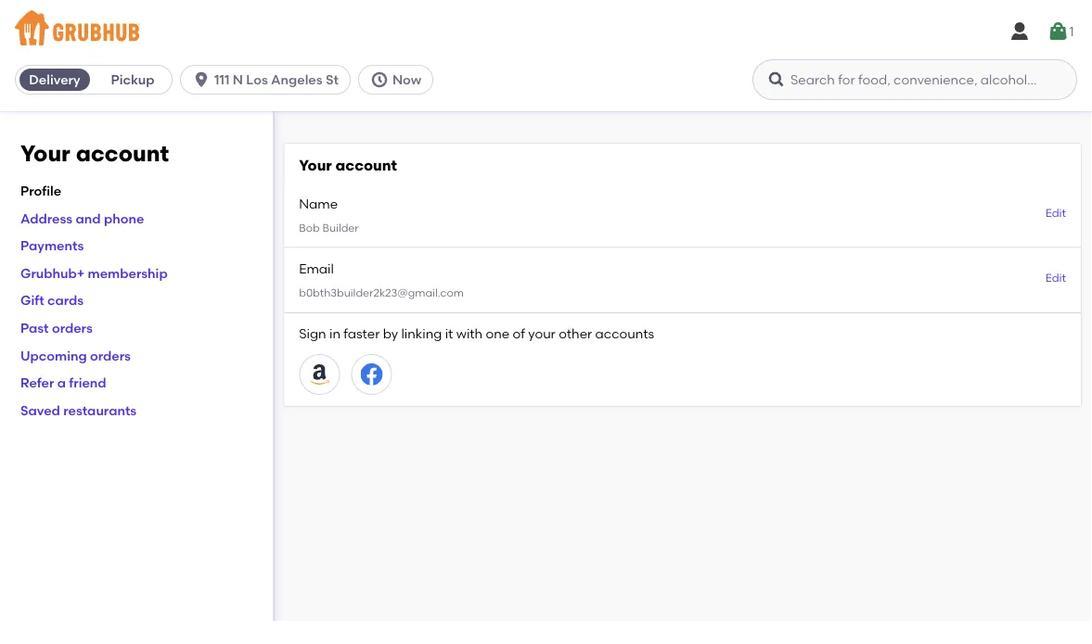 Task type: vqa. For each thing, say whether or not it's contained in the screenshot.
(213) 318-5123 button at the bottom left of page
no



Task type: describe. For each thing, give the bounding box(es) containing it.
Search for food, convenience, alcohol... search field
[[753, 59, 1077, 100]]

payments link
[[20, 238, 84, 254]]

svg image for 1
[[1047, 20, 1069, 43]]

and
[[76, 210, 101, 226]]

orders for past orders
[[52, 320, 93, 336]]

1 horizontal spatial svg image
[[767, 71, 786, 89]]

name
[[299, 196, 338, 212]]

111 n los angeles st button
[[180, 65, 358, 95]]

past orders
[[20, 320, 93, 336]]

account inside form
[[336, 156, 397, 174]]

restaurants
[[63, 403, 137, 418]]

sign
[[299, 326, 326, 342]]

by
[[383, 326, 398, 342]]

friend
[[69, 375, 106, 391]]

main navigation navigation
[[0, 0, 1092, 111]]

refer a friend
[[20, 375, 106, 391]]

edit for email
[[1046, 272, 1066, 285]]

111
[[214, 72, 230, 88]]

profile
[[20, 183, 61, 199]]

angeles
[[271, 72, 323, 88]]

refer a friend link
[[20, 375, 106, 391]]

a
[[57, 375, 66, 391]]

grubhub+
[[20, 265, 85, 281]]

los
[[246, 72, 268, 88]]

phone
[[104, 210, 144, 226]]

0 horizontal spatial account
[[76, 140, 169, 167]]

gift cards link
[[20, 293, 84, 309]]

grubhub+ membership
[[20, 265, 168, 281]]

address and phone link
[[20, 210, 144, 226]]

b0bth3builder2k23@gmail.com
[[299, 287, 464, 300]]

upcoming orders
[[20, 348, 131, 364]]

gift cards
[[20, 293, 84, 309]]

now button
[[358, 65, 441, 95]]

bob builder
[[299, 222, 359, 235]]

in
[[329, 326, 341, 342]]

st
[[326, 72, 339, 88]]

past orders link
[[20, 320, 93, 336]]

saved restaurants link
[[20, 403, 137, 418]]

n
[[233, 72, 243, 88]]



Task type: locate. For each thing, give the bounding box(es) containing it.
2 edit from the top
[[1046, 272, 1066, 285]]

sign in faster by linking it with one of your other accounts
[[299, 326, 654, 342]]

edit button for email
[[1046, 271, 1066, 287]]

orders up upcoming orders
[[52, 320, 93, 336]]

your up name
[[299, 156, 332, 174]]

linking
[[401, 326, 442, 342]]

login with facebook image
[[360, 364, 383, 386]]

your account inside form
[[299, 156, 397, 174]]

svg image for 111 n los angeles st
[[192, 71, 211, 89]]

2 horizontal spatial svg image
[[1009, 20, 1031, 43]]

saved
[[20, 403, 60, 418]]

0 vertical spatial svg image
[[1047, 20, 1069, 43]]

orders
[[52, 320, 93, 336], [90, 348, 131, 364]]

address and phone
[[20, 210, 144, 226]]

1 horizontal spatial account
[[336, 156, 397, 174]]

saved restaurants
[[20, 403, 137, 418]]

0 vertical spatial orders
[[52, 320, 93, 336]]

0 horizontal spatial your
[[20, 140, 70, 167]]

2 edit button from the top
[[1046, 271, 1066, 287]]

accounts
[[595, 326, 654, 342]]

your account
[[20, 140, 169, 167], [299, 156, 397, 174]]

address
[[20, 210, 73, 226]]

your account up and
[[20, 140, 169, 167]]

1 horizontal spatial your
[[299, 156, 332, 174]]

upcoming orders link
[[20, 348, 131, 364]]

1 vertical spatial svg image
[[192, 71, 211, 89]]

upcoming
[[20, 348, 87, 364]]

1 horizontal spatial your account
[[299, 156, 397, 174]]

0 horizontal spatial svg image
[[192, 71, 211, 89]]

it
[[445, 326, 453, 342]]

account up name
[[336, 156, 397, 174]]

grubhub+ membership link
[[20, 265, 168, 281]]

svg image inside 111 n los angeles st button
[[192, 71, 211, 89]]

cards
[[47, 293, 84, 309]]

bob
[[299, 222, 320, 235]]

1
[[1069, 24, 1074, 39]]

svg image
[[1047, 20, 1069, 43], [192, 71, 211, 89]]

your
[[20, 140, 70, 167], [299, 156, 332, 174]]

0 vertical spatial edit button
[[1046, 205, 1066, 222]]

your up profile link
[[20, 140, 70, 167]]

past
[[20, 320, 49, 336]]

gift
[[20, 293, 44, 309]]

of
[[513, 326, 525, 342]]

orders up friend on the left
[[90, 348, 131, 364]]

now
[[392, 72, 421, 88]]

1 horizontal spatial svg image
[[1047, 20, 1069, 43]]

1 vertical spatial edit button
[[1046, 271, 1066, 287]]

email
[[299, 261, 334, 277]]

payments
[[20, 238, 84, 254]]

1 vertical spatial edit
[[1046, 272, 1066, 285]]

1 button
[[1047, 15, 1074, 48]]

your account form
[[284, 144, 1081, 407]]

membership
[[88, 265, 168, 281]]

your inside form
[[299, 156, 332, 174]]

with
[[456, 326, 483, 342]]

your account up name
[[299, 156, 397, 174]]

delivery
[[29, 72, 80, 88]]

0 vertical spatial edit
[[1046, 206, 1066, 220]]

pickup button
[[94, 65, 172, 95]]

svg image inside 1 button
[[1047, 20, 1069, 43]]

edit for name
[[1046, 206, 1066, 220]]

1 edit from the top
[[1046, 206, 1066, 220]]

delivery button
[[16, 65, 94, 95]]

edit
[[1046, 206, 1066, 220], [1046, 272, 1066, 285]]

account
[[76, 140, 169, 167], [336, 156, 397, 174]]

0 horizontal spatial your account
[[20, 140, 169, 167]]

111 n los angeles st
[[214, 72, 339, 88]]

svg image
[[1009, 20, 1031, 43], [370, 71, 389, 89], [767, 71, 786, 89]]

other
[[559, 326, 592, 342]]

svg image inside now button
[[370, 71, 389, 89]]

builder
[[322, 222, 359, 235]]

refer
[[20, 375, 54, 391]]

login with amazon image
[[308, 364, 331, 386]]

faster
[[344, 326, 380, 342]]

profile link
[[20, 183, 61, 199]]

edit button
[[1046, 205, 1066, 222], [1046, 271, 1066, 287]]

one
[[486, 326, 510, 342]]

pickup
[[111, 72, 155, 88]]

1 vertical spatial orders
[[90, 348, 131, 364]]

1 edit button from the top
[[1046, 205, 1066, 222]]

account up the phone
[[76, 140, 169, 167]]

your
[[528, 326, 556, 342]]

0 horizontal spatial svg image
[[370, 71, 389, 89]]

edit button for name
[[1046, 205, 1066, 222]]

orders for upcoming orders
[[90, 348, 131, 364]]



